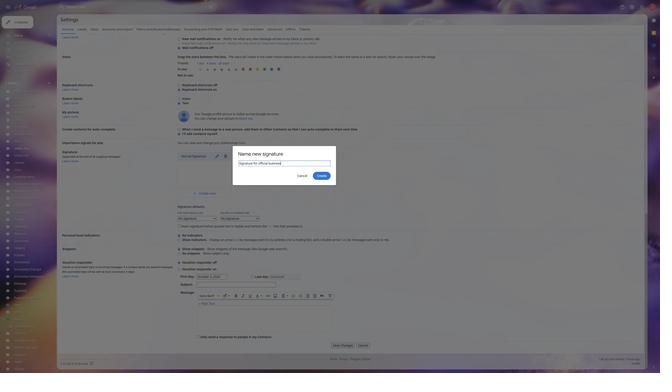 Task type: locate. For each thing, give the bounding box(es) containing it.
1 use from the left
[[199, 212, 203, 215]]

. inside your google profile picture is visible across google services. you can change your picture in about me .
[[253, 117, 253, 121]]

an inside vacation responder: (sends an automated reply to incoming messages. if a contact sends you several messages, this automated reply will be sent at most once every 4 days) learn more
[[71, 266, 74, 269]]

you inside vacation responder: (sends an automated reply to incoming messages. if a contact sends you several messages, this automated reply will be sent at most once every 4 days) learn more
[[146, 266, 150, 269]]

desktop
[[125, 31, 135, 34]]

navigation
[[62, 342, 639, 348]]

of left 15
[[71, 362, 74, 366]]

me.
[[385, 238, 390, 242]]

(like
[[252, 247, 257, 251]]

2 more from the top
[[71, 88, 78, 92]]

euphoria bubbles
[[14, 296, 39, 300]]

keyboard inside keyboard shortcuts: learn more
[[62, 83, 77, 87]]

automated down '(sends'
[[67, 270, 81, 274]]

green link
[[14, 360, 23, 364]]

0 horizontal spatial .
[[245, 141, 246, 145]]

) right ›
[[238, 238, 239, 242]]

0 vertical spatial star
[[366, 55, 372, 59]]

4 learn from the top
[[62, 115, 70, 119]]

0 vertical spatial inbox
[[91, 27, 99, 31]]

· right terms
[[338, 358, 339, 361]]

euphoria bubbles link
[[14, 296, 39, 300]]

ons
[[234, 27, 239, 31]]

4 learn more link from the top
[[62, 115, 78, 119]]

learn more link down (allows at the top left of page
[[62, 35, 78, 39]]

0 vertical spatial change
[[206, 117, 217, 121]]

by right ›
[[240, 238, 243, 242]]

2 vertical spatial for
[[92, 141, 96, 145]]

subject:
[[181, 283, 193, 287]]

the inside from the greatest to ever do it: jimmy pete
[[242, 153, 246, 156]]

star left search,
[[366, 55, 372, 59]]

indicators for show
[[191, 238, 207, 242]]

footer
[[57, 357, 645, 366]]

euphoria
[[14, 289, 27, 293], [14, 296, 27, 300]]

enchanted down enchanted link
[[14, 268, 29, 272]]

« plain text
[[199, 302, 215, 306]]

0 horizontal spatial labels
[[6, 81, 17, 85]]

quote ‪(⌘⇧9)‬ image
[[320, 294, 324, 298]]

can inside your google profile picture is visible across google services. you can change your picture in about me .
[[200, 117, 206, 121]]

1 vertical spatial glimmer
[[14, 339, 26, 343]]

97
[[48, 34, 51, 37]]

when right desktop
[[136, 31, 142, 34]]

1 horizontal spatial gb
[[77, 362, 81, 366]]

more inside signature: (appended at the end of all outgoing messages) learn more
[[71, 159, 78, 163]]

labels inside labels navigation
[[6, 81, 17, 85]]

new right any
[[252, 37, 258, 41]]

1 horizontal spatial for
[[92, 141, 96, 145]]

all down lists.
[[219, 61, 222, 65]]

formatting options toolbar
[[198, 293, 334, 299]]

0 vertical spatial inbox
[[291, 37, 299, 41]]

1 euphoria from the top
[[14, 289, 27, 293]]

and right the alerts
[[23, 90, 29, 94]]

in inside your google profile picture is visible across google services. you can change your picture in about me .
[[236, 117, 238, 121]]

6 more from the top
[[71, 274, 78, 278]]

1 auto- from the left
[[93, 127, 101, 131]]

1 horizontal spatial use
[[245, 212, 250, 215]]

1 by from the left
[[240, 238, 243, 242]]

0 vertical spatial .
[[253, 117, 253, 121]]

labels for 'labels' heading
[[6, 81, 17, 85]]

my down offline link at top left
[[286, 37, 290, 41]]

crystalline dewdrop link
[[14, 182, 43, 186]]

1 horizontal spatial at
[[102, 270, 104, 274]]

-
[[221, 37, 223, 41], [226, 41, 228, 45], [271, 224, 272, 228], [207, 238, 209, 242], [205, 247, 207, 251], [201, 252, 203, 256]]

2 responder from the top
[[196, 267, 212, 271]]

0 vertical spatial cancel
[[297, 174, 308, 178]]

a left response
[[216, 335, 218, 339]]

learn more link for button
[[62, 101, 78, 105]]

0 horizontal spatial star
[[199, 61, 205, 65]]

whispers
[[30, 275, 43, 279]]

ins
[[25, 154, 29, 158]]

your right hover
[[397, 55, 404, 59]]

will left rotate
[[242, 55, 247, 59]]

6 learn from the top
[[62, 274, 70, 278]]

1 vertical spatial mail
[[197, 41, 203, 45]]

· right privacy
[[349, 358, 350, 361]]

will inside vacation responder: (sends an automated reply to incoming messages. if a contact sends you several messages, this automated reply will be sent at most once every 4 days) learn more
[[88, 270, 92, 274]]

tab list
[[648, 14, 661, 357]]

notify up "the"
[[228, 41, 237, 45]]

underline ‪(⌘u)‬ image
[[248, 294, 253, 298]]

0 vertical spatial shortcuts
[[198, 83, 212, 87]]

learn inside (allows gmail to display popup notifications on your desktop when new email messages arrive) learn more
[[62, 35, 70, 39]]

5 more from the top
[[71, 159, 78, 163]]

name new signature dialog
[[233, 146, 336, 185]]

to inside from the greatest to ever do it: jimmy pete
[[258, 153, 261, 156]]

Only send a response to people in my Contacts checkbox
[[197, 335, 200, 338]]

15
[[74, 362, 77, 366]]

Vacation responder text field
[[198, 308, 332, 329]]

dead thread link
[[14, 204, 32, 208]]

from
[[234, 153, 241, 156]]

snippets up no snippets - show subject only. at bottom left
[[191, 247, 205, 251]]

auto- up ads:
[[93, 127, 101, 131]]

2 ( from the left
[[341, 238, 343, 242]]

create inside the create button
[[317, 174, 327, 178]]

1 horizontal spatial signature
[[263, 151, 283, 157]]

filters
[[137, 27, 146, 31]]

incoming
[[98, 266, 109, 269]]

0 vertical spatial that
[[292, 127, 299, 131]]

the left the order
[[260, 55, 265, 59]]

I'll add contacts myself radio
[[178, 133, 181, 136]]

shortcuts down keyboard shortcuts off
[[198, 88, 212, 92]]

them left next
[[335, 127, 343, 131]]

1 horizontal spatial send
[[208, 335, 216, 339]]

5 learn from the top
[[62, 159, 70, 163]]

1 ) from the left
[[238, 238, 239, 242]]

euphoria for euphoria bubbles
[[14, 296, 27, 300]]

presentation
[[17, 325, 35, 329]]

›
[[236, 238, 237, 242]]

keyboard for keyboard shortcuts on
[[182, 88, 197, 92]]

1 horizontal spatial numbered list ‪(⌘⇧7)‬ image
[[326, 180, 330, 184]]

Icons radio
[[178, 97, 181, 101]]

glisten
[[14, 346, 24, 350]]

1 horizontal spatial can
[[200, 117, 206, 121]]

1 aurora from the top
[[14, 97, 24, 101]]

show
[[182, 238, 191, 242], [182, 247, 191, 251], [207, 247, 215, 251], [203, 252, 211, 256]]

2 them from the left
[[335, 127, 343, 131]]

2 euphoria from the top
[[14, 296, 27, 300]]

only.
[[223, 252, 230, 256]]

tranquil
[[30, 268, 41, 272]]

learn more link down (appended
[[62, 159, 78, 163]]

3 learn more link from the top
[[62, 101, 78, 105]]

1 learn more link from the top
[[62, 35, 78, 39]]

1 horizontal spatial day:
[[263, 275, 269, 279]]

of
[[360, 55, 363, 59], [89, 155, 92, 158], [229, 247, 232, 251], [71, 362, 74, 366]]

vacation for vacation responder on
[[182, 267, 196, 271]]

your inside (allows gmail to display popup notifications on your desktop when new email messages arrive) learn more
[[119, 31, 125, 34]]

picture:
[[68, 110, 79, 114]]

1 vertical spatial no
[[182, 252, 187, 256]]

more inside keyboard shortcuts: learn more
[[71, 88, 78, 92]]

off down subject
[[213, 261, 217, 265]]

my left address
[[270, 238, 274, 242]]

1 horizontal spatial inbox
[[309, 41, 317, 45]]

0 horizontal spatial gb
[[67, 362, 70, 366]]

search!).
[[276, 247, 288, 251]]

at
[[76, 155, 79, 158], [102, 270, 104, 274]]

ads:
[[97, 141, 104, 145]]

inbox left or
[[291, 37, 299, 41]]

the
[[229, 55, 234, 59]]

1 vertical spatial you
[[146, 266, 150, 269]]

your left desktop
[[119, 31, 125, 34]]

aurora down the alerts
[[14, 97, 24, 101]]

learn more link for (allows
[[62, 35, 78, 39]]

sent
[[14, 55, 21, 59]]

Signature name text field
[[238, 161, 331, 166]]

learn inside my picture: learn more
[[62, 115, 70, 119]]

vacation right vacation responder off option
[[182, 261, 196, 265]]

2 ) from the left
[[346, 238, 347, 242]]

1 inside labels navigation
[[50, 62, 51, 66]]

cancel button for save changes
[[357, 343, 370, 348]]

add down 'when'
[[187, 132, 192, 136]]

1 vertical spatial picture
[[225, 117, 235, 121]]

2 by from the left
[[348, 238, 351, 242]]

to left ever
[[258, 153, 261, 156]]

ever
[[262, 153, 268, 156]]

indicators:
[[84, 234, 100, 238]]

(allows gmail to display popup notifications on your desktop when new email messages arrive) learn more
[[62, 31, 176, 39]]

0 horizontal spatial inbox
[[291, 37, 299, 41]]

0 horizontal spatial numbered list ‪(⌘⇧7)‬ image
[[291, 294, 296, 298]]

0 horizontal spatial contacts
[[73, 127, 87, 131]]

link ‪(⌘k)‬ image
[[266, 294, 271, 298]]

Signature text field
[[234, 152, 336, 175]]

primary
[[303, 37, 314, 41]]

1 dazzle from the top
[[14, 189, 24, 193]]

vacation responder on
[[182, 267, 217, 271]]

1 vertical spatial cancel
[[358, 344, 368, 348]]

indent more ‪(⌘])‬ image
[[313, 294, 317, 298]]

important
[[262, 41, 276, 45]]

an
[[258, 41, 262, 45], [221, 238, 224, 242], [71, 266, 74, 269]]

the left lists.
[[214, 55, 219, 59]]

learn
[[62, 35, 70, 39], [62, 88, 70, 92], [62, 101, 70, 105], [62, 115, 70, 119], [62, 159, 70, 163], [62, 274, 70, 278]]

None search field
[[57, 2, 217, 12]]

2 vertical spatial me
[[248, 117, 253, 121]]

0 vertical spatial numbered list ‪(⌘⇧7)‬ image
[[326, 180, 330, 184]]

keyboard for keyboard shortcuts: learn more
[[62, 83, 77, 87]]

0 vertical spatial responder
[[196, 261, 212, 265]]

last account activity: 3 hours ago details
[[600, 358, 640, 365]]

0.07
[[60, 362, 66, 366]]

2 vertical spatial can
[[184, 141, 189, 145]]

1 vertical spatial signature
[[178, 205, 192, 209]]

1 horizontal spatial cancel
[[358, 344, 368, 348]]

contacts
[[73, 127, 87, 131], [193, 132, 206, 136]]

import
[[123, 27, 133, 31]]

1 vertical spatial indicators
[[191, 238, 207, 242]]

for for create contacts for auto-complete:
[[87, 127, 92, 131]]

1 vertical spatial enchanted
[[14, 268, 29, 272]]

1 more from the top
[[71, 35, 78, 39]]

new inside dialog
[[252, 151, 262, 157]]

1 vertical spatial off
[[213, 83, 217, 87]]

2 horizontal spatial an
[[258, 41, 262, 45]]

2 use from the left
[[245, 212, 250, 215]]

1 them from the left
[[251, 127, 259, 131]]

for left ads:
[[92, 141, 96, 145]]

name
[[238, 151, 251, 157]]

for left search,
[[372, 55, 377, 59]]

you down the i'll add contacts myself radio
[[178, 141, 183, 145]]

0 vertical spatial contacts
[[73, 127, 87, 131]]

a inside vacation responder: (sends an automated reply to incoming messages. if a contact sends you several messages, this automated reply will be sent at most once every 4 days) learn more
[[126, 266, 128, 269]]

2 horizontal spatial sent
[[367, 238, 373, 242]]

Keyboard shortcuts off radio
[[178, 84, 181, 87]]

1 horizontal spatial ·
[[349, 358, 350, 361]]

learn inside signature: (appended at the end of all outgoing messages) learn more
[[62, 159, 70, 163]]

(not
[[287, 238, 292, 242]]

responder for off
[[196, 261, 212, 265]]

0 vertical spatial labels
[[77, 27, 87, 31]]

2 shortcuts from the top
[[198, 88, 212, 92]]

0 vertical spatial can
[[200, 117, 206, 121]]

mail up mail notifications off
[[197, 41, 203, 45]]

2 glimmer from the top
[[14, 339, 26, 343]]

0 horizontal spatial sent
[[96, 270, 101, 274]]

learn more link for keyboard
[[62, 88, 78, 92]]

navigation containing save changes
[[62, 342, 639, 348]]

new left email
[[143, 31, 148, 34]]

2 horizontal spatial for
[[372, 55, 377, 59]]

0 vertical spatial inbox link
[[91, 27, 99, 31]]

of up only. on the bottom of page
[[229, 247, 232, 251]]

3 more from the top
[[71, 101, 78, 105]]

1 horizontal spatial )
[[346, 238, 347, 242]]

No indicators radio
[[178, 234, 181, 238]]

)
[[238, 238, 239, 242], [346, 238, 347, 242]]

learn more link down picture:
[[62, 115, 78, 119]]

0 horizontal spatial cancel button
[[294, 172, 311, 180]]

day: for first day:
[[188, 275, 195, 279]]

numbered list ‪(⌘⇧7)‬ image
[[326, 180, 330, 184], [291, 294, 296, 298]]

bliss whisper
[[14, 132, 33, 136]]

more up the labels:
[[71, 88, 78, 92]]

view
[[189, 141, 196, 145]]

messages right email
[[156, 31, 168, 34]]

me for only
[[238, 41, 242, 45]]

labels navigation
[[0, 14, 57, 373]]

name new signature
[[238, 151, 283, 157]]

cancel inside name new signature dialog
[[297, 174, 308, 178]]

0 vertical spatial at
[[76, 155, 79, 158]]

bliss down crystalline dewdrop
[[24, 189, 31, 193]]

0 horizontal spatial for
[[87, 127, 92, 131]]

4 more from the top
[[71, 115, 78, 119]]

2 gb from the left
[[77, 362, 81, 366]]

labels left popup at the top left of the page
[[77, 27, 87, 31]]

learn inside button labels: learn more
[[62, 101, 70, 105]]

shortcuts up keyboard shortcuts on at the left
[[198, 83, 212, 87]]

2 i from the left
[[299, 127, 300, 131]]

new inside (allows gmail to display popup notifications on your desktop when new email messages arrive) learn more
[[143, 31, 148, 34]]

3 enchanted from the top
[[14, 275, 29, 279]]

i'll add contacts myself
[[182, 132, 217, 136]]

notifs
[[30, 90, 38, 94]]

aurora for aurora ethereal
[[14, 104, 24, 108]]

profile
[[213, 112, 222, 116]]

to right complete
[[331, 127, 334, 131]]

save changes button
[[331, 343, 355, 348]]

0 vertical spatial picture
[[222, 112, 232, 116]]

add right person,
[[245, 127, 250, 131]]

when left any
[[238, 37, 246, 41]]

1 vertical spatial .
[[245, 141, 246, 145]]

to up be
[[95, 266, 98, 269]]

0 horizontal spatial day:
[[188, 275, 195, 279]]

vacation inside vacation responder: (sends an automated reply to incoming messages. if a contact sends you several messages, this automated reply will be sent at most once every 4 days) learn more
[[62, 261, 76, 265]]

notify for notify me when any new message arrives in my inbox or primary tab
[[224, 37, 232, 41]]

more down picture:
[[71, 115, 78, 119]]

last for last account activity: 3 hours ago details
[[600, 358, 605, 361]]

for up signals
[[87, 127, 92, 131]]

to
[[79, 31, 81, 34], [219, 127, 222, 131], [260, 127, 263, 131], [331, 127, 334, 131], [258, 153, 261, 156], [266, 238, 269, 242], [381, 238, 384, 242], [95, 266, 98, 269], [234, 335, 237, 339]]

0 vertical spatial off
[[209, 46, 214, 50]]

more inside button labels: learn more
[[71, 101, 78, 105]]

on reply/forward use
[[220, 212, 250, 215]]

3 learn from the top
[[62, 101, 70, 105]]

( left ›
[[234, 238, 235, 242]]

i right "so"
[[299, 127, 300, 131]]

to left other
[[260, 127, 263, 131]]

i right 'when'
[[192, 127, 193, 131]]

more
[[71, 35, 78, 39], [71, 88, 78, 92], [71, 101, 78, 105], [71, 115, 78, 119], [71, 159, 78, 163], [71, 274, 78, 278]]

0 vertical spatial reply
[[89, 266, 95, 269]]

add
[[245, 127, 250, 131], [187, 132, 192, 136]]

use: right in at the top left of the page
[[181, 67, 188, 71]]

of right name
[[360, 55, 363, 59]]

contacts down vacation responder text box
[[258, 335, 272, 339]]

snippets for show subject only.
[[187, 252, 200, 256]]

contacts up the view
[[193, 132, 206, 136]]

remove formatting ‪(⌘\)‬ image
[[328, 294, 333, 298]]

1 horizontal spatial bliss
[[24, 189, 31, 193]]

sent inside vacation responder: (sends an automated reply to incoming messages. if a contact sends you several messages, this automated reply will be sent at most once every 4 days) learn more
[[96, 270, 101, 274]]

1 vertical spatial shortcuts
[[198, 88, 212, 92]]

footer containing terms
[[57, 357, 645, 366]]

(appended
[[62, 155, 76, 158]]

0 horizontal spatial an
[[71, 266, 74, 269]]

glimmer for glimmer link
[[14, 332, 26, 336]]

0 horizontal spatial auto-
[[93, 127, 101, 131]]

creative ideas
[[14, 175, 34, 179]]

1 horizontal spatial labels
[[77, 27, 87, 31]]

1 responder from the top
[[196, 261, 212, 265]]

last inside last account activity: 3 hours ago details
[[600, 358, 605, 361]]

1 horizontal spatial inbox link
[[91, 27, 99, 31]]

you
[[302, 55, 307, 59], [146, 266, 150, 269]]

0 horizontal spatial send
[[194, 127, 201, 131]]

the up pete
[[242, 153, 246, 156]]

inbox inside labels navigation
[[14, 34, 23, 38]]

1 vertical spatial aurora
[[14, 104, 24, 108]]

1 vertical spatial for
[[87, 127, 92, 131]]

0 horizontal spatial create
[[62, 127, 73, 131]]

vacation for vacation responder off
[[182, 261, 196, 265]]

signature inside dialog
[[263, 151, 283, 157]]

None checkbox
[[178, 225, 181, 228]]

Text radio
[[178, 102, 181, 105]]

across
[[246, 112, 255, 116]]

used
[[82, 362, 88, 366]]

1 vertical spatial inbox
[[309, 41, 317, 45]]

2 enchanted from the top
[[14, 268, 29, 272]]

2 aurora from the top
[[14, 104, 24, 108]]

cancel for save changes
[[358, 344, 368, 348]]

me for when
[[233, 37, 237, 41]]

2 learn more link from the top
[[62, 88, 78, 92]]

1 glimmer from the top
[[14, 332, 26, 336]]

enchanted down echoes
[[14, 260, 29, 264]]

labels:
[[73, 97, 83, 101]]

2 arrow from the left
[[333, 238, 341, 242]]

mouse
[[404, 55, 414, 59]]

general link
[[62, 27, 74, 31]]

0 horizontal spatial all
[[93, 155, 95, 158]]

0 vertical spatial me
[[233, 37, 237, 41]]

show right show indicators option
[[182, 238, 191, 242]]

a right if
[[126, 266, 128, 269]]

euphoria down euphoria link
[[14, 296, 27, 300]]

1 vertical spatial an
[[221, 238, 224, 242]]

to inside (allows gmail to display popup notifications on your desktop when new email messages arrive) learn more
[[79, 31, 81, 34]]

my
[[62, 110, 67, 114]]

responder
[[196, 261, 212, 265], [196, 267, 212, 271]]

keyboard
[[62, 83, 77, 87], [182, 83, 197, 87], [182, 88, 197, 92]]

1 enchanted from the top
[[14, 260, 29, 264]]

1 shortcuts from the top
[[198, 83, 212, 87]]

2 no from the top
[[182, 252, 187, 256]]

notify for notify me only when an important message arrives in my inbox
[[228, 41, 237, 45]]

1 vertical spatial 4
[[126, 270, 127, 274]]

address
[[275, 238, 286, 242]]

1 vertical spatial use:
[[187, 73, 194, 77]]

vacation
[[62, 261, 76, 265], [182, 261, 196, 265], [182, 267, 196, 271]]

learn down (appended
[[62, 159, 70, 163]]

4 down between on the left top of the page
[[207, 61, 209, 65]]

response
[[219, 335, 233, 339]]

learn inside keyboard shortcuts: learn more
[[62, 88, 70, 92]]

an right display
[[221, 238, 224, 242]]

keyboard for keyboard shortcuts off
[[182, 83, 197, 87]]

1 horizontal spatial i
[[299, 127, 300, 131]]

0 horizontal spatial inbox link
[[14, 34, 23, 38]]

time
[[351, 127, 358, 131]]

Keyboard shortcuts on radio
[[178, 88, 181, 92]]

off for vacation responder off
[[213, 261, 217, 265]]

enchanted up ethereal link
[[14, 275, 29, 279]]

to left address
[[266, 238, 269, 242]]

day: for last day:
[[263, 275, 269, 279]]

stars
[[192, 55, 199, 59], [235, 55, 242, 59], [209, 61, 216, 65], [223, 61, 229, 65]]

check-
[[14, 154, 25, 158]]

only left me.
[[374, 238, 380, 242]]

bold ‪(⌘b)‬ image
[[234, 294, 239, 298]]

you right sends
[[146, 266, 150, 269]]

1 no from the top
[[182, 234, 187, 238]]

use: down in use:
[[187, 73, 194, 77]]

of right end
[[89, 155, 92, 158]]

bbq link
[[14, 118, 21, 122]]

off
[[209, 46, 214, 50], [213, 83, 217, 87], [213, 261, 217, 265]]

cancel left the create button
[[297, 174, 308, 178]]

gb right 0.07 in the bottom left of the page
[[67, 362, 70, 366]]

labels for labels link
[[77, 27, 87, 31]]

delivered
[[14, 225, 28, 229]]

me inside your google profile picture is visible across google services. you can change your picture in about me .
[[248, 117, 253, 121]]

1 vertical spatial automated
[[67, 270, 81, 274]]

when down new mail notifications on - notify me when any new message arrives in my inbox or primary tab on the top of the page
[[250, 41, 257, 45]]

0 horizontal spatial me
[[233, 37, 237, 41]]

learn down this
[[62, 274, 70, 278]]

0 vertical spatial arrives
[[273, 37, 282, 41]]

bliss up blue link
[[14, 132, 21, 136]]

enchanted whispers link
[[14, 275, 43, 279]]

at inside signature: (appended at the end of all outgoing messages) learn more
[[76, 155, 79, 158]]

1 learn from the top
[[62, 35, 70, 39]]

Vacation responder off radio
[[178, 261, 181, 265]]

once
[[112, 270, 118, 274]]

shortcuts for on
[[198, 88, 212, 92]]

euphoria for euphoria link
[[14, 289, 27, 293]]

quoted
[[214, 224, 224, 228]]

sent right be
[[96, 270, 101, 274]]

0 horizontal spatial 1
[[50, 62, 51, 66]]

0 vertical spatial for
[[372, 55, 377, 59]]

glimmer for glimmer petals
[[14, 339, 26, 343]]

1 horizontal spatial them
[[335, 127, 343, 131]]

star down between on the left top of the page
[[199, 61, 205, 65]]

when inside (allows gmail to display popup notifications on your desktop when new email messages arrive) learn more
[[136, 31, 142, 34]]

celeb tea link
[[14, 147, 29, 151]]

2 learn from the top
[[62, 88, 70, 92]]

most
[[105, 270, 111, 274]]

1 for 1 star 4 stars all stars
[[197, 61, 198, 65]]

use right reply/forward
[[245, 212, 250, 215]]

inbox for the left 'inbox' link
[[14, 34, 23, 38]]

signature right normal
[[192, 154, 206, 158]]

1 i from the left
[[192, 127, 193, 131]]

0 horizontal spatial at
[[76, 155, 79, 158]]

2 dazzle from the top
[[14, 196, 24, 200]]

Show indicators radio
[[178, 239, 181, 242]]

cancel button for create
[[294, 172, 311, 180]]

and right the replies
[[245, 224, 250, 228]]

dazzle for dazzle harmony
[[14, 196, 24, 200]]

vacation for vacation responder: (sends an automated reply to incoming messages. if a contact sends you several messages, this automated reply will be sent at most once every 4 days) learn more
[[62, 261, 76, 265]]

more down gmail
[[71, 35, 78, 39]]

0 vertical spatial you
[[302, 55, 307, 59]]

advanced search options image
[[206, 2, 215, 11]]



Task type: describe. For each thing, give the bounding box(es) containing it.
stars down between on the left top of the page
[[209, 61, 216, 65]]

search mail image
[[58, 3, 66, 11]]

0 vertical spatial send
[[194, 127, 201, 131]]

message right important
[[277, 41, 290, 45]]

First day: text field
[[197, 274, 227, 280]]

learn more link for my
[[62, 115, 78, 119]]

1 vertical spatial arrives
[[290, 41, 300, 45]]

family link
[[14, 303, 23, 307]]

message left '(like'
[[238, 247, 251, 251]]

google right '(like'
[[258, 247, 268, 251]]

2 horizontal spatial messages
[[352, 238, 367, 242]]

no for no snippets - show subject only.
[[182, 252, 187, 256]]

hover
[[389, 55, 397, 59]]

your down myself
[[214, 141, 220, 145]]

normal signature
[[181, 154, 206, 158]]

snoozed link
[[14, 48, 27, 52]]

1 vertical spatial star
[[199, 61, 205, 65]]

alerts and notifs link
[[14, 90, 38, 94]]

more inside vacation responder: (sends an automated reply to incoming messages. if a contact sends you several messages, this automated reply will be sent at most once every 4 days) learn more
[[71, 274, 78, 278]]

display
[[210, 238, 220, 242]]

snippets for show snippets of the message (like google web search!).
[[191, 247, 205, 251]]

importance signals for ads:
[[62, 141, 104, 145]]

new
[[183, 212, 189, 215]]

1 vertical spatial change
[[203, 141, 213, 145]]

google right across at the left
[[256, 112, 266, 116]]

aurora link
[[14, 97, 24, 101]]

about
[[239, 117, 247, 121]]

program
[[351, 358, 361, 361]]

of inside signature: (appended at the end of all outgoing messages) learn more
[[89, 155, 92, 158]]

0 vertical spatial an
[[258, 41, 262, 45]]

1 vertical spatial contacts
[[258, 335, 272, 339]]

web
[[269, 247, 275, 251]]

your inside your google profile picture is visible across google services. you can change your picture in about me .
[[218, 117, 224, 121]]

1 star 4 stars all stars
[[197, 61, 229, 65]]

inbox for right 'inbox' link
[[91, 27, 99, 31]]

precedes
[[286, 224, 300, 228]]

hnoah link
[[14, 367, 24, 371]]

1 horizontal spatial sent
[[259, 238, 265, 242]]

next
[[343, 127, 350, 131]]

notifications down important
[[189, 46, 209, 50]]

- down pop/imap
[[221, 37, 223, 41]]

name
[[351, 55, 359, 59]]

so
[[288, 127, 291, 131]]

0 horizontal spatial that
[[280, 224, 286, 228]]

not in use:
[[178, 73, 194, 77]]

mail for important
[[197, 41, 203, 45]]

1 · from the left
[[338, 358, 339, 361]]

0 horizontal spatial you
[[178, 141, 183, 145]]

blue link
[[14, 139, 20, 143]]

1 vertical spatial bliss
[[24, 189, 31, 193]]

the right the "drag"
[[186, 55, 191, 59]]

0 vertical spatial all
[[219, 61, 222, 65]]

show snippets - show snippets of the message (like google web search!).
[[182, 247, 288, 251]]

1 vertical spatial ethereal
[[14, 282, 26, 286]]

1 vertical spatial can
[[301, 127, 307, 131]]

your google profile picture is visible across google services. you can change your picture in about me .
[[195, 112, 279, 121]]

general
[[62, 27, 74, 31]]

0 horizontal spatial add
[[187, 132, 192, 136]]

signature: (appended at the end of all outgoing messages) learn more
[[62, 150, 121, 163]]

1 horizontal spatial an
[[221, 238, 224, 242]]

petals
[[27, 339, 35, 343]]

show left subject
[[203, 252, 211, 256]]

shortcuts for off
[[198, 83, 212, 87]]

save changes
[[333, 344, 353, 348]]

0 horizontal spatial arrives
[[273, 37, 282, 41]]

google right your
[[202, 112, 212, 116]]

When I send a message to a new person, add them to Other Contacts so that I can auto-complete to them next time radio
[[178, 128, 181, 131]]

0 horizontal spatial can
[[184, 141, 189, 145]]

0 horizontal spatial bliss
[[14, 132, 21, 136]]

at inside vacation responder: (sends an automated reply to incoming messages. if a contact sends you several messages, this automated reply will be sent at most once every 4 days) learn more
[[102, 270, 104, 274]]

5 learn more link from the top
[[62, 159, 78, 163]]

show right show snippets option
[[182, 247, 191, 251]]

Subject text field
[[197, 282, 276, 288]]

terms
[[330, 358, 338, 361]]

1 vertical spatial reply
[[81, 270, 87, 274]]

1 horizontal spatial messages
[[244, 238, 258, 242]]

no for no indicators
[[182, 234, 187, 238]]

to left me.
[[381, 238, 384, 242]]

2
[[49, 147, 51, 150]]

more inside (allows gmail to display popup notifications on your desktop when new email messages arrive) learn more
[[71, 35, 78, 39]]

1 horizontal spatial contacts
[[193, 132, 206, 136]]

euphoria link
[[14, 289, 27, 293]]

notifications down pop/imap
[[204, 41, 221, 45]]

or
[[300, 37, 303, 41]]

cancel for create
[[297, 174, 308, 178]]

Last day: checkbox
[[252, 275, 255, 278]]

a left double
[[319, 238, 321, 242]]

the left ""-"
[[262, 224, 267, 228]]

when right below
[[293, 55, 301, 59]]

New mail notifications on radio
[[178, 38, 181, 41]]

enchanted whispers
[[14, 275, 43, 279]]

stars right "the"
[[235, 55, 242, 59]]

learn inside vacation responder: (sends an automated reply to incoming messages. if a contact sends you several messages, this automated reply will be sent at most once every 4 days) learn more
[[62, 274, 70, 278]]

presentation link
[[17, 325, 35, 329]]

before
[[204, 224, 214, 228]]

labels heading
[[6, 81, 47, 85]]

1 vertical spatial send
[[208, 335, 216, 339]]

last day:
[[255, 275, 269, 279]]

my down the primary
[[304, 41, 308, 45]]

enchanted for enchanted tranquil
[[14, 268, 29, 272]]

harmony
[[24, 196, 37, 200]]

insert image image
[[273, 294, 278, 298]]

1 vertical spatial only
[[374, 238, 380, 242]]

stars up the 1 star link
[[192, 55, 199, 59]]

1 arrow from the left
[[225, 238, 233, 242]]

more inside my picture: learn more
[[71, 115, 78, 119]]

0 horizontal spatial only
[[243, 41, 249, 45]]

mail for new
[[190, 37, 196, 41]]

tea
[[24, 147, 29, 151]]

4 stars link
[[207, 61, 219, 66]]

and left pop/imap
[[201, 27, 207, 31]]

indent less ‪(⌘[)‬ image
[[306, 294, 310, 298]]

show up no snippets - show subject only. at bottom left
[[207, 247, 215, 251]]

main menu image
[[5, 4, 11, 10]]

picture image
[[178, 110, 190, 123]]

desserts
[[14, 232, 27, 236]]

follow link to manage storage image
[[89, 362, 94, 366]]

a right name
[[364, 55, 365, 59]]

for new emails use
[[178, 212, 203, 215]]

- up no snippets - show subject only. at bottom left
[[205, 247, 207, 251]]

- up vacation responder off
[[201, 252, 203, 256]]

crystalline dewdrop
[[14, 182, 43, 186]]

1 ( from the left
[[234, 238, 235, 242]]

my right people
[[253, 335, 257, 339]]

messages inside (allows gmail to display popup notifications on your desktop when new email messages arrive) learn more
[[156, 31, 168, 34]]

off for keyboard shortcuts off
[[213, 83, 217, 87]]

button
[[62, 97, 72, 101]]

delight
[[14, 218, 24, 222]]

1 gb from the left
[[67, 362, 70, 366]]

to down 'profile'
[[219, 127, 222, 131]]

1 for 1
[[50, 62, 51, 66]]

enchanted for enchanted whispers
[[14, 275, 29, 279]]

change inside your google profile picture is visible across google services. you can change your picture in about me .
[[206, 117, 217, 121]]

2 auto- from the left
[[307, 127, 316, 131]]

1 horizontal spatial star
[[366, 55, 372, 59]]

echoes link
[[14, 253, 25, 257]]

add-ons link
[[226, 27, 239, 31]]

last for last day:
[[255, 275, 262, 279]]

successively.
[[315, 55, 333, 59]]

Vacation responder on radio
[[178, 268, 181, 271]]

Last day: text field
[[270, 274, 301, 280]]

gmail
[[71, 31, 78, 34]]

no indicators
[[182, 234, 203, 238]]

and inside labels navigation
[[23, 90, 29, 94]]

all inside signature: (appended at the end of all outgoing messages) learn more
[[93, 155, 95, 158]]

aurora for aurora "link" at the top left of the page
[[14, 97, 24, 101]]

text
[[225, 224, 231, 228]]

a left person,
[[223, 127, 224, 131]]

new left person,
[[225, 127, 231, 131]]

6 learn more link from the top
[[62, 274, 78, 278]]

0 vertical spatial ethereal
[[24, 104, 36, 108]]

a up i'll add contacts myself
[[202, 127, 204, 131]]

delight link
[[14, 218, 24, 222]]

birthdaze link
[[14, 125, 28, 129]]

and right "filters"
[[146, 27, 152, 31]]

new
[[182, 37, 189, 41]]

dazzle harmony
[[14, 196, 37, 200]]

here link
[[239, 141, 245, 145]]

No snippets radio
[[178, 252, 181, 256]]

search,
[[377, 55, 388, 59]]

notifications inside (allows gmail to display popup notifications on your desktop when new email messages arrive) learn more
[[100, 31, 115, 34]]

forwarding and pop/imap link
[[184, 27, 223, 31]]

0 vertical spatial will
[[242, 55, 247, 59]]

to left people
[[234, 335, 237, 339]]

fruit link
[[14, 310, 21, 314]]

advanced
[[267, 27, 282, 31]]

1 vertical spatial numbered list ‪(⌘⇧7)‬ image
[[291, 294, 296, 298]]

emails
[[189, 212, 198, 215]]

bliss whisper link
[[14, 132, 33, 136]]

the inside signature: (appended at the end of all outgoing messages) learn more
[[79, 155, 83, 158]]

and right the view
[[197, 141, 202, 145]]

2 · from the left
[[349, 358, 350, 361]]

off for mail notifications off
[[209, 46, 214, 50]]

0 vertical spatial use:
[[181, 67, 188, 71]]

no snippets - show subject only.
[[182, 252, 230, 256]]

and right the list), at the bottom of the page
[[313, 238, 319, 242]]

on up lists.
[[222, 41, 225, 45]]

filters and blocked addresses
[[137, 27, 181, 31]]

dazzle for dazzle bliss
[[14, 189, 24, 193]]

days)
[[128, 270, 135, 274]]

offline link
[[286, 27, 296, 31]]

end
[[84, 155, 89, 158]]

the down ›
[[233, 247, 237, 251]]

name new signature heading
[[238, 151, 283, 157]]

on up first day: text box
[[213, 267, 217, 271]]

if
[[124, 266, 125, 269]]

settings image
[[630, 4, 635, 10]]

0 horizontal spatial signature
[[190, 224, 204, 228]]

1 horizontal spatial you
[[302, 55, 307, 59]]

glisten cascade
[[14, 346, 37, 350]]

to inside vacation responder: (sends an automated reply to incoming messages. if a contact sends you several messages, this automated reply will be sent at most once every 4 days) learn more
[[95, 266, 98, 269]]

do
[[268, 153, 272, 156]]

to
[[334, 55, 337, 59]]

dazzle harmony link
[[14, 196, 37, 200]]

Show snippets radio
[[178, 248, 181, 251]]

and right chat
[[250, 27, 256, 31]]

0.07 gb of 15 gb used
[[60, 362, 88, 366]]

meet
[[256, 27, 264, 31]]

scheduled
[[14, 62, 30, 66]]

on down keyboard shortcuts off
[[213, 88, 217, 92]]

create for create
[[317, 174, 327, 178]]

enchanted for enchanted link
[[14, 260, 29, 264]]

dreamy
[[14, 246, 25, 250]]

starred link
[[14, 41, 25, 45]]

the right learn
[[346, 55, 351, 59]]

0 vertical spatial automated
[[75, 266, 88, 269]]

- left the "line"
[[271, 224, 272, 228]]

first
[[181, 275, 187, 279]]

- up lists.
[[226, 41, 228, 45]]

a right (not
[[293, 238, 295, 242]]

defaults
[[193, 205, 205, 209]]

jimmy
[[234, 157, 243, 160]]

for for importance signals for ads:
[[92, 141, 96, 145]]

b-
[[14, 111, 18, 115]]

and left import on the left of page
[[117, 27, 122, 31]]

details link
[[632, 362, 640, 365]]

snippets up only. on the bottom of page
[[216, 247, 228, 251]]

0 vertical spatial add
[[245, 127, 250, 131]]

every
[[119, 270, 125, 274]]

- left display
[[207, 238, 209, 242]]

this
[[62, 270, 67, 274]]

terms link
[[330, 358, 338, 361]]

on inside (allows gmail to display popup notifications on your desktop when new email messages arrive) learn more
[[115, 31, 119, 34]]

message up myself
[[204, 127, 218, 131]]

message up important
[[259, 37, 272, 41]]

responder for on
[[196, 267, 212, 271]]

icons
[[182, 97, 190, 101]]

4 inside vacation responder: (sends an automated reply to incoming messages. if a contact sends you several messages, this automated reply will be sent at most once every 4 days) learn more
[[126, 270, 127, 274]]

Important mail notifications on radio
[[178, 42, 181, 45]]

0 vertical spatial contacts
[[273, 127, 287, 131]]

you inside your google profile picture is visible across google services. you can change your picture in about me .
[[195, 117, 200, 121]]

on down pop/imap
[[217, 37, 221, 41]]

1 horizontal spatial that
[[292, 127, 299, 131]]

importance
[[62, 141, 80, 145]]

notifications down forwarding and pop/imap
[[197, 37, 216, 41]]

mail notifications off
[[182, 46, 214, 50]]

0 vertical spatial 4
[[207, 61, 209, 65]]

italic ‪(⌘i)‬ image
[[241, 294, 246, 298]]

»
[[343, 238, 345, 242]]

the right over
[[422, 55, 426, 59]]

create for create contacts for auto-complete:
[[62, 127, 73, 131]]

indicators for no
[[187, 234, 203, 238]]

text
[[182, 101, 189, 105]]

visible
[[236, 112, 245, 116]]

1 horizontal spatial signature
[[192, 154, 206, 158]]

over
[[415, 55, 421, 59]]

bulleted list ‪(⌘⇧8)‬ image
[[299, 294, 303, 298]]

Mail notifications off radio
[[178, 46, 181, 50]]

chat and meet link
[[242, 27, 264, 31]]

stars down lists.
[[223, 61, 229, 65]]



Task type: vqa. For each thing, say whether or not it's contained in the screenshot.
(allows learn more link
yes



